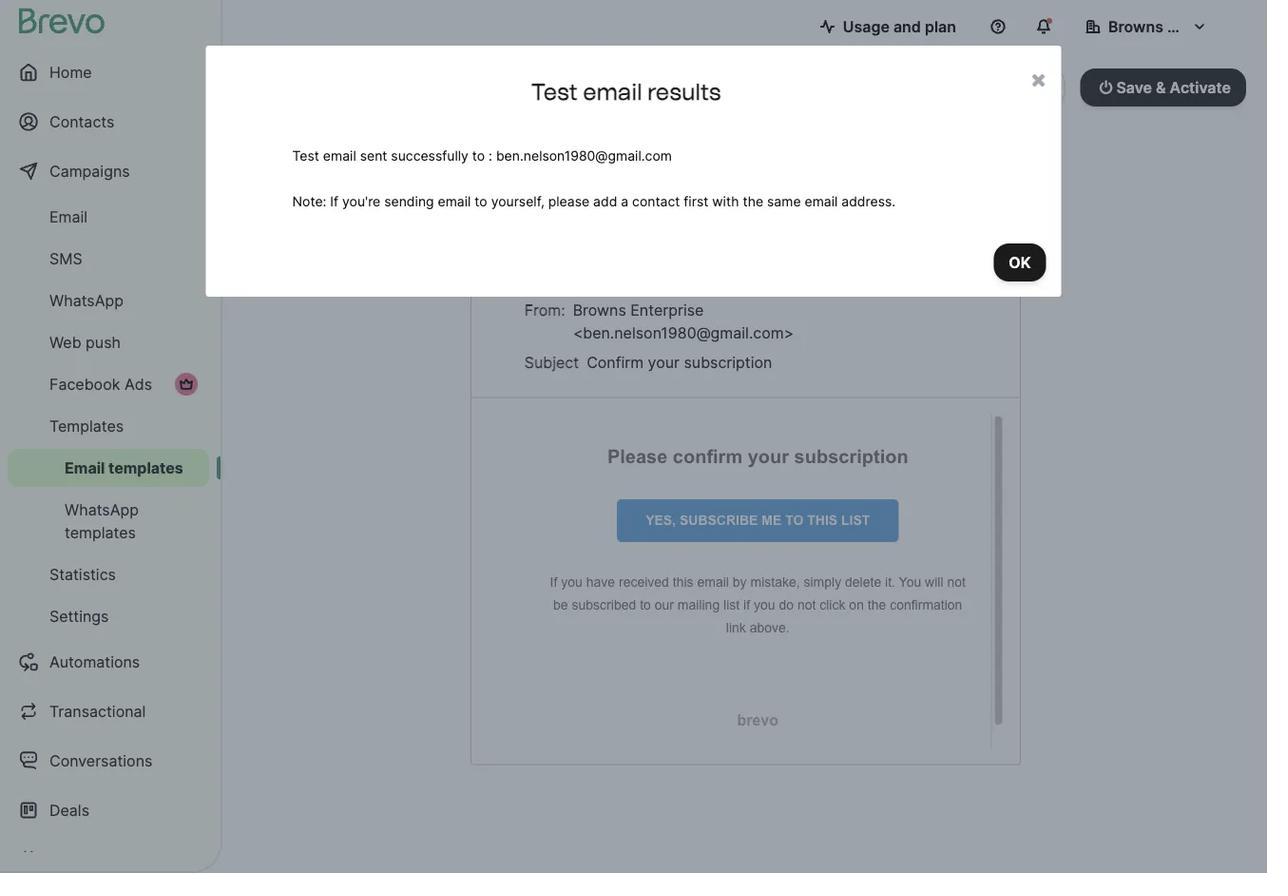 Task type: locate. For each thing, give the bounding box(es) containing it.
sent
[[360, 148, 388, 164]]

browns inside button
[[1109, 17, 1164, 36]]

transactional link
[[8, 689, 209, 734]]

browns enterprise
[[1109, 17, 1244, 36]]

templates down templates link
[[109, 458, 183, 477]]

save & activate button
[[1081, 68, 1247, 107]]

browns up confirm
[[573, 301, 627, 320]]

note:
[[292, 194, 327, 210]]

: inside from : browns enterprise <ben.nelson1980@gmail.com>
[[561, 301, 566, 320]]

ben.nelson1980@gmail.com
[[496, 148, 672, 164]]

enterprise inside button
[[1168, 17, 1244, 36]]

1 vertical spatial enterprise
[[631, 301, 704, 320]]

email for email
[[49, 207, 88, 226]]

campaigns
[[49, 162, 130, 180]]

1 horizontal spatial test
[[532, 78, 578, 105]]

1 vertical spatial :
[[561, 301, 566, 320]]

ads
[[124, 375, 152, 393]]

facebook ads link
[[8, 365, 209, 403]]

whatsapp inside whatsapp templates link
[[65, 500, 139, 519]]

deals
[[49, 801, 89, 819]]

enterprise
[[1168, 17, 1244, 36], [631, 301, 704, 320]]

:
[[489, 148, 493, 164], [561, 301, 566, 320]]

successfully
[[391, 148, 469, 164]]

<ben.nelson1980@gmail.com>
[[573, 324, 794, 343]]

send a test button
[[951, 68, 1066, 107]]

0 vertical spatial enterprise
[[1168, 17, 1244, 36]]

opt-
[[523, 77, 570, 105]]

address.
[[842, 194, 896, 210]]

confirm
[[587, 353, 644, 372]]

send a test
[[967, 78, 1050, 97]]

automations link
[[8, 639, 209, 685]]

1 horizontal spatial a
[[1008, 78, 1017, 97]]

0 vertical spatial browns
[[1109, 17, 1164, 36]]

0 horizontal spatial browns
[[573, 301, 627, 320]]

confirmation
[[596, 77, 736, 105]]

1 vertical spatial to
[[475, 194, 488, 210]]

0 vertical spatial whatsapp
[[49, 291, 124, 310]]

templates inside whatsapp templates
[[65, 523, 136, 542]]

whatsapp up web push
[[49, 291, 124, 310]]

0 horizontal spatial enterprise
[[631, 301, 704, 320]]

a right add
[[621, 194, 629, 210]]

note: if you're sending email to yourself, please add a contact first with the same email address.
[[292, 194, 896, 210]]

enterprise up <ben.nelson1980@gmail.com> on the top
[[631, 301, 704, 320]]

whatsapp inside 'whatsapp' link
[[49, 291, 124, 310]]

double
[[439, 77, 517, 105]]

test up ben.nelson1980@gmail.com
[[532, 78, 578, 105]]

1 vertical spatial email
[[65, 458, 105, 477]]

a
[[1008, 78, 1017, 97], [621, 194, 629, 210]]

subject
[[525, 353, 579, 372]]

: up subject
[[561, 301, 566, 320]]

0 vertical spatial templates
[[109, 458, 183, 477]]

test email results document
[[206, 46, 1062, 297]]

test up note:
[[292, 148, 320, 164]]

usage and plan
[[843, 17, 957, 36]]

0 vertical spatial a
[[1008, 78, 1017, 97]]

0 horizontal spatial test
[[292, 148, 320, 164]]

email templates
[[65, 458, 183, 477]]

email
[[49, 207, 88, 226], [65, 458, 105, 477]]

whatsapp
[[49, 291, 124, 310], [65, 500, 139, 519]]

email right opt-
[[583, 78, 643, 105]]

whatsapp for whatsapp
[[49, 291, 124, 310]]

subject confirm your subscription
[[525, 353, 773, 372]]

templates up the statistics link
[[65, 523, 136, 542]]

meetings
[[49, 850, 116, 869]]

0 vertical spatial email
[[49, 207, 88, 226]]

email
[[583, 78, 643, 105], [323, 148, 356, 164], [438, 194, 471, 210], [805, 194, 838, 210]]

content
[[948, 232, 1006, 250]]

add
[[594, 194, 618, 210]]

conversations link
[[8, 738, 209, 784]]

1 vertical spatial whatsapp
[[65, 500, 139, 519]]

a inside button
[[1008, 78, 1017, 97]]

whatsapp down 'email templates' link
[[65, 500, 139, 519]]

&
[[1157, 78, 1167, 97]]

if
[[330, 194, 339, 210]]

1 vertical spatial templates
[[65, 523, 136, 542]]

browns enterprise button
[[1071, 8, 1244, 46]]

0 horizontal spatial a
[[621, 194, 629, 210]]

0 vertical spatial test
[[532, 78, 578, 105]]

please
[[549, 194, 590, 210]]

0 vertical spatial :
[[489, 148, 493, 164]]

power off image
[[1100, 80, 1113, 95]]

results
[[648, 78, 721, 105]]

1 horizontal spatial enterprise
[[1168, 17, 1244, 36]]

usage
[[843, 17, 890, 36]]

email down templates
[[65, 458, 105, 477]]

web push link
[[8, 323, 209, 361]]

1 vertical spatial browns
[[573, 301, 627, 320]]

1 horizontal spatial :
[[561, 301, 566, 320]]

save & activate
[[1117, 78, 1232, 97]]

browns
[[1109, 17, 1164, 36], [573, 301, 627, 320]]

default template double opt-in confirmation
[[245, 77, 736, 105]]

email right same
[[805, 194, 838, 210]]

email up the sms
[[49, 207, 88, 226]]

: up yourself,
[[489, 148, 493, 164]]

contacts link
[[8, 99, 209, 145]]

test
[[532, 78, 578, 105], [292, 148, 320, 164]]

0 horizontal spatial :
[[489, 148, 493, 164]]

templates
[[109, 458, 183, 477], [65, 523, 136, 542]]

whatsapp templates
[[65, 500, 139, 542]]

1 vertical spatial a
[[621, 194, 629, 210]]

email for email templates
[[65, 458, 105, 477]]

transactional
[[49, 702, 146, 721]]

1 horizontal spatial browns
[[1109, 17, 1164, 36]]

browns up the save
[[1109, 17, 1164, 36]]

test
[[1021, 78, 1050, 97]]

default
[[245, 77, 325, 105]]

a left 'test'
[[1008, 78, 1017, 97]]

enterprise up activate
[[1168, 17, 1244, 36]]

activate
[[1171, 78, 1232, 97]]

1 vertical spatial test
[[292, 148, 320, 164]]

edit
[[916, 232, 945, 250]]

sending
[[384, 194, 434, 210]]

to left yourself,
[[475, 194, 488, 210]]

to right successfully
[[473, 148, 485, 164]]

to
[[473, 148, 485, 164], [475, 194, 488, 210]]



Task type: vqa. For each thing, say whether or not it's contained in the screenshot.
Apple button
no



Task type: describe. For each thing, give the bounding box(es) containing it.
subscription
[[684, 353, 773, 372]]

test for test email results
[[532, 78, 578, 105]]

yourself,
[[491, 194, 545, 210]]

template
[[331, 77, 434, 105]]

ok button
[[994, 244, 1047, 282]]

email right sending
[[438, 194, 471, 210]]

test email sent successfully to : ben.nelson1980@gmail.com
[[292, 148, 672, 164]]

push
[[86, 333, 121, 351]]

sms
[[49, 249, 82, 268]]

browns inside from : browns enterprise <ben.nelson1980@gmail.com>
[[573, 301, 627, 320]]

from
[[525, 301, 561, 320]]

save
[[1117, 78, 1153, 97]]

templates for email templates
[[109, 458, 183, 477]]

templates
[[49, 417, 124, 435]]

campaigns link
[[8, 148, 209, 194]]

automations
[[49, 653, 140, 671]]

you're
[[342, 194, 381, 210]]

web
[[49, 333, 81, 351]]

left___rvooi image
[[179, 377, 194, 392]]

settings link
[[8, 597, 209, 635]]

test email results
[[532, 78, 721, 105]]

meetings link
[[8, 837, 209, 873]]

usage and plan button
[[805, 8, 972, 46]]

whatsapp for whatsapp templates
[[65, 500, 139, 519]]

home link
[[8, 49, 209, 95]]

sms link
[[8, 240, 209, 278]]

plan
[[925, 17, 957, 36]]

whatsapp link
[[8, 282, 209, 320]]

statistics link
[[8, 556, 209, 594]]

the
[[743, 194, 764, 210]]

contact
[[633, 194, 680, 210]]

first
[[684, 194, 709, 210]]

contacts
[[49, 112, 114, 131]]

conversations
[[49, 751, 153, 770]]

facebook ads
[[49, 375, 152, 393]]

your
[[648, 353, 680, 372]]

email link
[[8, 198, 209, 236]]

test for test email sent successfully to : ben.nelson1980@gmail.com
[[292, 148, 320, 164]]

: inside test email results 'document'
[[489, 148, 493, 164]]

facebook
[[49, 375, 120, 393]]

and
[[894, 17, 922, 36]]

send
[[967, 78, 1005, 97]]

ok
[[1009, 253, 1032, 272]]

templates for whatsapp templates
[[65, 523, 136, 542]]

with
[[713, 194, 740, 210]]

templates link
[[8, 407, 209, 445]]

a inside 'document'
[[621, 194, 629, 210]]

edit content
[[916, 232, 1006, 250]]

whatsapp templates link
[[8, 491, 209, 552]]

from : browns enterprise <ben.nelson1980@gmail.com>
[[525, 301, 794, 343]]

enterprise inside from : browns enterprise <ben.nelson1980@gmail.com>
[[631, 301, 704, 320]]

settings
[[49, 607, 109, 625]]

web push
[[49, 333, 121, 351]]

0 vertical spatial to
[[473, 148, 485, 164]]

deals link
[[8, 788, 209, 833]]

statistics
[[49, 565, 116, 584]]

email left sent
[[323, 148, 356, 164]]

in
[[570, 77, 590, 105]]

same
[[768, 194, 801, 210]]

home
[[49, 63, 92, 81]]

edit content button
[[900, 222, 1022, 260]]

email templates link
[[8, 449, 209, 487]]



